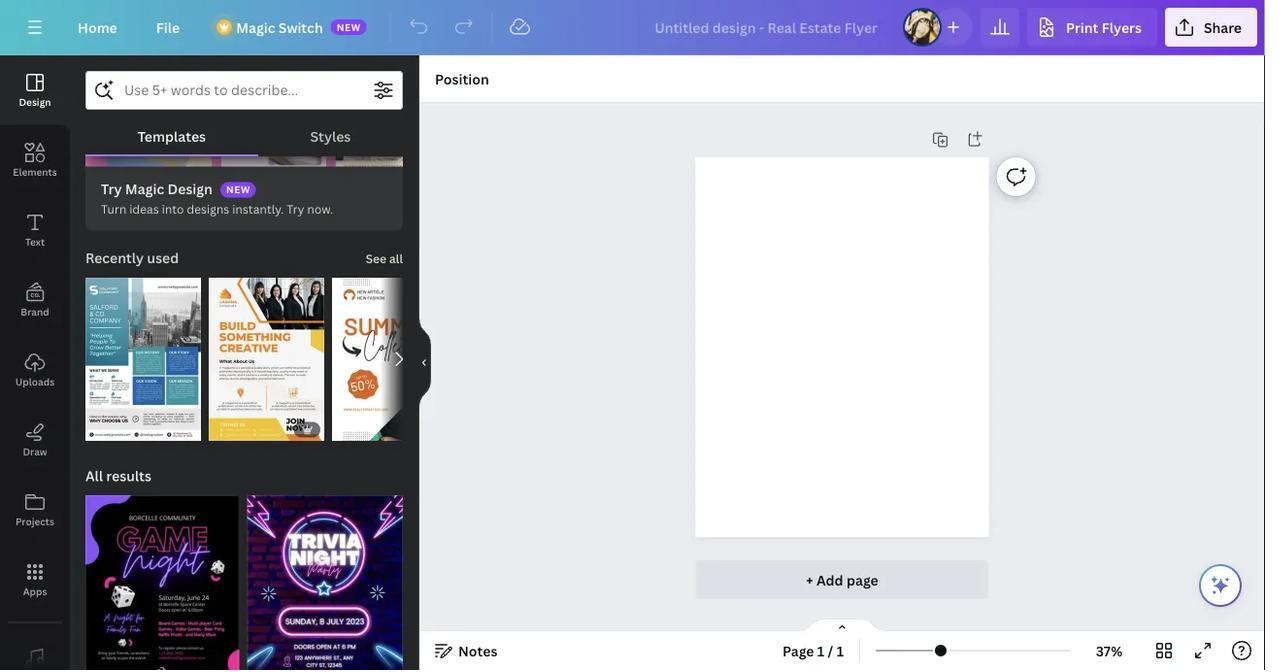 Task type: vqa. For each thing, say whether or not it's contained in the screenshot.
Purple Blue Neon Modern Trivia Night Flyer group
yes



Task type: locate. For each thing, give the bounding box(es) containing it.
1 right /
[[837, 642, 844, 660]]

page 1 / 1
[[783, 642, 844, 660]]

designs
[[187, 201, 229, 217]]

design up into
[[168, 180, 213, 198]]

recently used
[[85, 249, 179, 267]]

notes
[[459, 642, 498, 660]]

0 horizontal spatial 1
[[818, 642, 825, 660]]

position button
[[427, 63, 497, 94]]

0 horizontal spatial magic
[[125, 180, 164, 198]]

/
[[828, 642, 834, 660]]

home
[[78, 18, 117, 36]]

1 vertical spatial design
[[168, 180, 213, 198]]

see all
[[366, 251, 403, 267]]

try magic design
[[101, 180, 213, 198]]

orange and yellow modern company flyer group
[[209, 266, 325, 441]]

draw button
[[0, 405, 70, 475]]

orange and yellow modern company flyer image
[[209, 277, 325, 441]]

page
[[847, 571, 879, 589]]

new up the instantly.
[[226, 183, 251, 196]]

elements button
[[0, 125, 70, 195]]

Design title text field
[[639, 8, 896, 47]]

try
[[101, 180, 122, 198], [287, 201, 305, 217]]

projects
[[16, 515, 54, 528]]

1 vertical spatial new
[[226, 183, 251, 196]]

1 horizontal spatial new
[[337, 20, 361, 34]]

turn
[[101, 201, 127, 217]]

instagram post for a summer holiday promo image
[[85, 0, 403, 167]]

share
[[1204, 18, 1242, 36]]

design button
[[0, 55, 70, 125]]

ideas
[[129, 201, 159, 217]]

new
[[337, 20, 361, 34], [226, 183, 251, 196]]

+ add page
[[807, 571, 879, 589]]

add
[[817, 571, 844, 589]]

share button
[[1166, 8, 1258, 47]]

all
[[85, 467, 103, 485]]

into
[[162, 201, 184, 217]]

see
[[366, 251, 387, 267]]

1 vertical spatial try
[[287, 201, 305, 217]]

try up turn
[[101, 180, 122, 198]]

purple blue neon modern trivia night flyer group
[[247, 484, 403, 670]]

file button
[[141, 8, 195, 47]]

magic
[[236, 18, 275, 36], [125, 180, 164, 198]]

used
[[147, 249, 179, 267]]

now.
[[307, 201, 334, 217]]

try left now.
[[287, 201, 305, 217]]

0 vertical spatial new
[[337, 20, 361, 34]]

templates
[[138, 127, 206, 145]]

apps button
[[0, 545, 70, 615]]

0 vertical spatial try
[[101, 180, 122, 198]]

turn ideas into designs instantly. try now.
[[101, 201, 334, 217]]

see all button
[[364, 239, 405, 277]]

1
[[818, 642, 825, 660], [837, 642, 844, 660]]

design
[[19, 95, 51, 108], [168, 180, 213, 198]]

1 horizontal spatial magic
[[236, 18, 275, 36]]

new right switch
[[337, 20, 361, 34]]

1 horizontal spatial 1
[[837, 642, 844, 660]]

design up the elements button
[[19, 95, 51, 108]]

design inside button
[[19, 95, 51, 108]]

+
[[807, 571, 814, 589]]

main menu bar
[[0, 0, 1266, 55]]

0 horizontal spatial design
[[19, 95, 51, 108]]

all
[[389, 251, 403, 267]]

magic left switch
[[236, 18, 275, 36]]

1 left /
[[818, 642, 825, 660]]

recently used button
[[84, 239, 181, 277]]

hide image
[[419, 316, 431, 409]]

notes button
[[427, 635, 506, 666]]

0 vertical spatial magic
[[236, 18, 275, 36]]

text
[[25, 235, 45, 248]]

switch
[[279, 18, 323, 36]]

0 horizontal spatial try
[[101, 180, 122, 198]]

file
[[156, 18, 180, 36]]

magic up ideas
[[125, 180, 164, 198]]

1 horizontal spatial try
[[287, 201, 305, 217]]

0 vertical spatial design
[[19, 95, 51, 108]]

game night flyer image
[[85, 495, 240, 670]]

side panel tab list
[[0, 55, 70, 670]]



Task type: describe. For each thing, give the bounding box(es) containing it.
projects button
[[0, 475, 70, 545]]

canva assistant image
[[1209, 574, 1233, 597]]

+ add page button
[[696, 561, 989, 599]]

game night flyer group
[[85, 484, 240, 670]]

uploads
[[15, 375, 55, 388]]

Use 5+ words to describe... search field
[[124, 72, 364, 109]]

1 vertical spatial magic
[[125, 180, 164, 198]]

home link
[[62, 8, 133, 47]]

text button
[[0, 195, 70, 265]]

instantly.
[[232, 201, 284, 217]]

styles button
[[258, 118, 403, 154]]

green and blue modern creative company profile flyer image
[[85, 277, 201, 441]]

show pages image
[[796, 618, 889, 633]]

print flyers
[[1067, 18, 1142, 36]]

elements
[[13, 165, 57, 178]]

print flyers button
[[1028, 8, 1158, 47]]

templates button
[[85, 118, 258, 154]]

uploads button
[[0, 335, 70, 405]]

all results
[[85, 467, 151, 485]]

page
[[783, 642, 815, 660]]

2 1 from the left
[[837, 642, 844, 660]]

37% button
[[1078, 635, 1141, 666]]

magic inside main menu bar
[[236, 18, 275, 36]]

brand
[[21, 305, 49, 318]]

1 horizontal spatial design
[[168, 180, 213, 198]]

magic switch
[[236, 18, 323, 36]]

new inside main menu bar
[[337, 20, 361, 34]]

apps
[[23, 585, 47, 598]]

fashion (flyer) group
[[332, 277, 448, 441]]

37%
[[1096, 642, 1123, 660]]

purple blue neon modern trivia night flyer image
[[247, 495, 403, 670]]

results
[[106, 467, 151, 485]]

recently
[[85, 249, 144, 267]]

fashion (flyer) image
[[332, 277, 448, 441]]

brand button
[[0, 265, 70, 335]]

styles
[[310, 127, 351, 145]]

1 1 from the left
[[818, 642, 825, 660]]

draw
[[23, 445, 47, 458]]

0 horizontal spatial new
[[226, 183, 251, 196]]

flyers
[[1102, 18, 1142, 36]]

print
[[1067, 18, 1099, 36]]

position
[[435, 69, 489, 88]]

green and blue modern creative company profile flyer group
[[85, 266, 201, 441]]



